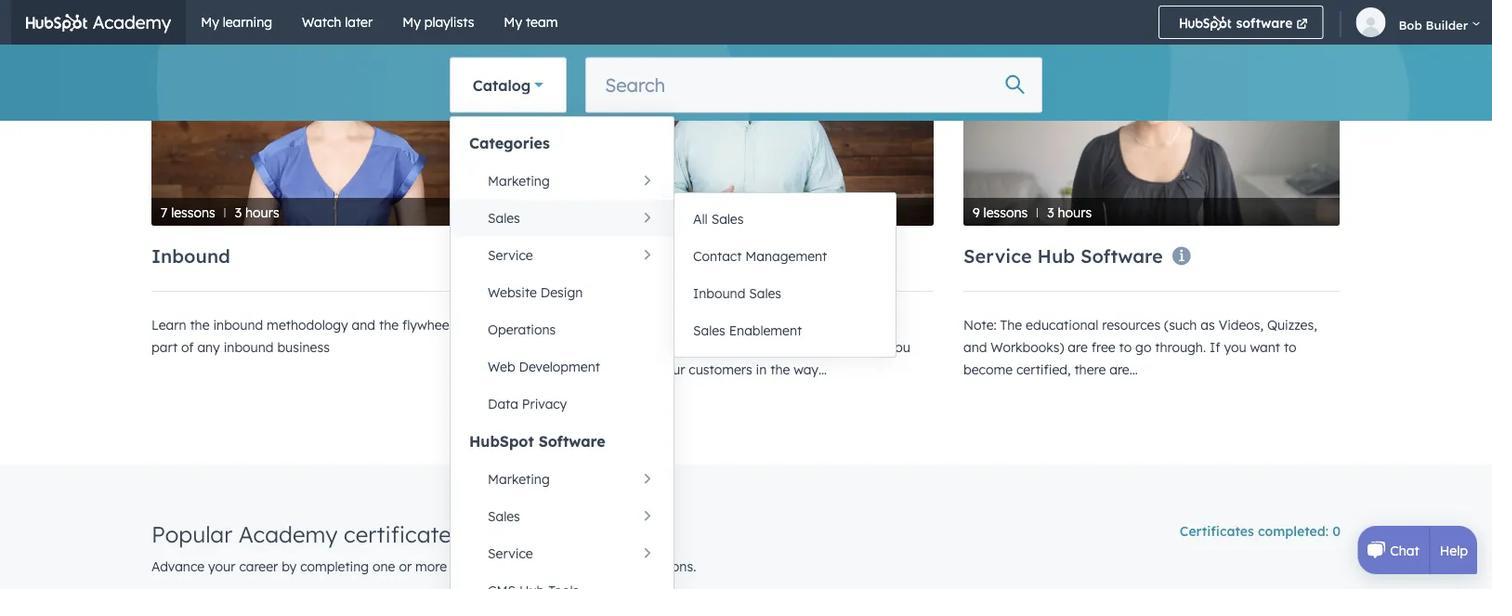 Task type: describe. For each thing, give the bounding box(es) containing it.
inbound for inbound service fundamentals
[[557, 245, 636, 268]]

chat
[[1390, 542, 1420, 558]]

advance
[[151, 559, 205, 575]]

methodology
[[267, 317, 348, 333]]

than
[[757, 339, 785, 356]]

7 lessons
[[161, 205, 215, 221]]

contact
[[693, 249, 742, 265]]

popular
[[151, 521, 232, 548]]

people
[[557, 317, 599, 333]]

take
[[380, 15, 416, 36]]

completed:
[[1258, 523, 1329, 540]]

more inside people continue to evolve how they buy, and modern customers are more demanding than ever. that's why you need to engage your customers in the way…
[[648, 339, 680, 356]]

service hub software
[[964, 245, 1163, 268]]

engage
[[608, 362, 654, 378]]

level
[[692, 15, 727, 36]]

contact management button
[[675, 238, 896, 275]]

web development button
[[451, 349, 674, 386]]

continue
[[603, 317, 655, 333]]

sales enablement button
[[675, 313, 896, 350]]

navigation containing my learning
[[186, 0, 1140, 45]]

marketing for first the marketing popup button from the bottom of the "menu" containing categories
[[488, 472, 550, 488]]

certification for service hub software
[[975, 27, 1081, 44]]

marketing for second the marketing popup button from the bottom of the "menu" containing categories
[[488, 173, 550, 190]]

1 vertical spatial more
[[415, 559, 447, 575]]

inbound for inbound
[[151, 245, 230, 268]]

my for my team
[[504, 14, 522, 30]]

learning
[[223, 14, 272, 30]]

design
[[541, 285, 583, 301]]

to down 'quizzes,'
[[1284, 339, 1297, 356]]

they
[[746, 317, 773, 333]]

website design
[[488, 285, 583, 301]]

resources
[[1102, 317, 1161, 333]]

lesson
[[569, 27, 622, 44]]

hours for service hub software
[[1058, 205, 1092, 221]]

certified,
[[1016, 362, 1071, 378]]

a
[[474, 317, 482, 333]]

data privacy button
[[451, 386, 674, 423]]

business
[[277, 339, 330, 356]]

and inside people continue to evolve how they buy, and modern customers are more demanding than ever. that's why you need to engage your customers in the way…
[[806, 317, 830, 333]]

privacy
[[522, 396, 567, 413]]

2 , from the left
[[254, 46, 257, 60]]

course thumbnail image for inbound
[[151, 14, 528, 226]]

sales enablement
[[693, 323, 802, 339]]

people continue to evolve how they buy, and modern customers are more demanding than ever. that's why you need to engage your customers in the way…
[[557, 317, 911, 378]]

lessons for inbound
[[171, 205, 215, 221]]

all sales button
[[675, 201, 896, 238]]

online
[[805, 15, 852, 36]]

development
[[519, 359, 600, 375]]

1 horizontal spatial of
[[451, 559, 463, 575]]

management
[[745, 249, 827, 265]]

bob
[[1399, 17, 1422, 33]]

operations
[[488, 322, 556, 338]]

to left "evolve"
[[659, 317, 672, 333]]

certificates completed: 0 link
[[1180, 521, 1341, 543]]

2 sales button from the top
[[451, 498, 674, 536]]

1 horizontal spatial academy
[[239, 521, 338, 548]]

are…
[[1110, 362, 1138, 378]]

certificates
[[344, 521, 462, 548]]

recognized
[[542, 559, 609, 575]]

bob builder button
[[1347, 0, 1492, 45]]

your inside people continue to evolve how they buy, and modern customers are more demanding than ever. that's why you need to engage your customers in the way…
[[658, 362, 685, 378]]

2 service button from the top
[[451, 536, 674, 573]]

hubspot inside hubspot software button
[[469, 433, 534, 451]]

1 marketing button from the top
[[451, 163, 674, 200]]

watch
[[302, 14, 341, 30]]

(such
[[1164, 317, 1197, 333]]

course thumbnail image for inbound service fundamentals
[[557, 14, 934, 226]]

inbound for inbound sales
[[693, 286, 746, 302]]

are for hub
[[1068, 339, 1088, 356]]

lessons for service hub software
[[984, 205, 1028, 221]]

to right need
[[591, 362, 604, 378]]

sales up they on the bottom right of the page
[[749, 286, 781, 302]]

evolve
[[675, 317, 714, 333]]

2 horizontal spatial academy
[[1038, 15, 1113, 36]]

advance your career by completing one or more of our globally recognized certifications.
[[151, 559, 696, 575]]

workbooks)
[[991, 339, 1064, 356]]

team
[[526, 14, 558, 30]]

0 vertical spatial software
[[1081, 245, 1163, 268]]

help
[[1440, 542, 1468, 558]]

hours for inbound
[[245, 205, 279, 221]]

3 hours for service hub software
[[1047, 205, 1092, 221]]

certification for inbound
[[163, 27, 269, 44]]

7
[[161, 205, 167, 221]]

catalog
[[473, 76, 531, 94]]

software
[[1232, 15, 1293, 31]]

need
[[557, 362, 588, 378]]

one
[[373, 559, 395, 575]]

1 service button from the top
[[451, 237, 674, 275]]

inbound sales
[[693, 286, 781, 302]]

Search search field
[[585, 57, 1043, 113]]

1 sales button from the top
[[451, 200, 674, 237]]

ever.
[[789, 339, 816, 356]]

there
[[1074, 362, 1106, 378]]

that's
[[820, 339, 856, 356]]

are for service
[[625, 339, 645, 356]]

3 for service hub software
[[1047, 205, 1054, 221]]

take your professional skills to the next level with free online training from hubspot academy
[[380, 15, 1113, 36]]

core
[[485, 317, 512, 333]]

skills
[[560, 15, 597, 36]]

buy,
[[777, 317, 803, 333]]

you inside people continue to evolve how they buy, and modern customers are more demanding than ever. that's why you need to engage your customers in the way…
[[888, 339, 911, 356]]

course thumbnail image for service hub software
[[964, 14, 1340, 226]]

watch later link
[[287, 0, 388, 45]]

categories button
[[451, 125, 674, 163]]

0 vertical spatial customers
[[557, 339, 621, 356]]

1 horizontal spatial customers
[[689, 362, 752, 378]]

flywheel
[[402, 317, 452, 333]]

hubspot software
[[469, 433, 605, 451]]

my for my playlists
[[402, 14, 421, 30]]

modern
[[833, 317, 881, 333]]

fundamentals
[[716, 245, 846, 268]]

go
[[1136, 339, 1152, 356]]

0 horizontal spatial academy
[[88, 11, 171, 33]]

from
[[922, 15, 959, 36]]

in
[[756, 362, 767, 378]]

my learning link
[[186, 0, 287, 45]]



Task type: locate. For each thing, give the bounding box(es) containing it.
0 horizontal spatial free
[[769, 15, 800, 36]]

career
[[239, 559, 278, 575]]

0 vertical spatial hubspot
[[964, 15, 1034, 36]]

0 vertical spatial your
[[420, 15, 455, 36]]

free right with
[[769, 15, 800, 36]]

free inside note: the educational resources (such as videos, quizzes, and workbooks) are free to go through. if you want to become certified, there are…
[[1091, 339, 1116, 356]]

playlists
[[424, 14, 474, 30]]

0 vertical spatial service button
[[451, 237, 674, 275]]

1 lessons from the left
[[171, 205, 215, 221]]

the right in
[[770, 362, 790, 378]]

educational
[[1026, 317, 1099, 333]]

your right engage
[[658, 362, 685, 378]]

1 horizontal spatial your
[[420, 15, 455, 36]]

1 horizontal spatial hours
[[1058, 205, 1092, 221]]

categories
[[469, 134, 550, 153]]

2 horizontal spatial and
[[964, 339, 987, 356]]

1 certification from the left
[[163, 27, 269, 44]]

,
[[219, 46, 222, 60], [254, 46, 257, 60]]

sales right all
[[711, 211, 744, 228]]

1 horizontal spatial my
[[402, 14, 421, 30]]

0 horizontal spatial course thumbnail image
[[151, 14, 528, 226]]

and down the note: at the right
[[964, 339, 987, 356]]

1 as from the left
[[456, 317, 470, 333]]

2 vertical spatial your
[[208, 559, 236, 575]]

of left any
[[181, 339, 194, 356]]

sales inside 'button'
[[711, 211, 744, 228]]

and inside note: the educational resources (such as videos, quizzes, and workbooks) are free to go through. if you want to become certified, there are…
[[964, 339, 987, 356]]

hubspot_logo image for software
[[1180, 16, 1232, 31]]

1 vertical spatial marketing button
[[451, 461, 674, 498]]

software
[[1081, 245, 1163, 268], [539, 433, 605, 451]]

our
[[467, 559, 487, 575]]

or
[[399, 559, 412, 575]]

an
[[567, 205, 582, 221]]

3 hours up service hub software
[[1047, 205, 1092, 221]]

0 vertical spatial free
[[769, 15, 800, 36]]

note: the educational resources (such as videos, quizzes, and workbooks) are free to go through. if you want to become certified, there are…
[[964, 317, 1317, 378]]

1 horizontal spatial lessons
[[984, 205, 1028, 221]]

your for advance your career by completing one or more of our globally recognized certifications.
[[208, 559, 236, 575]]

1 vertical spatial customers
[[689, 362, 752, 378]]

1 vertical spatial free
[[1091, 339, 1116, 356]]

builder
[[1426, 17, 1468, 33]]

lessons right 9
[[984, 205, 1028, 221]]

globally
[[491, 559, 539, 575]]

1 horizontal spatial are
[[1068, 339, 1088, 356]]

1 vertical spatial software
[[539, 433, 605, 451]]

web
[[488, 359, 515, 375]]

you right why
[[888, 339, 911, 356]]

certification up marketing , sales , service
[[163, 27, 269, 44]]

2 lessons from the left
[[984, 205, 1028, 221]]

2 3 from the left
[[1047, 205, 1054, 221]]

my
[[201, 14, 219, 30], [402, 14, 421, 30], [504, 14, 522, 30]]

marketing button up an
[[451, 163, 674, 200]]

0 horizontal spatial are
[[625, 339, 645, 356]]

hours up service hub software
[[1058, 205, 1092, 221]]

contact management
[[693, 249, 827, 265]]

1 horizontal spatial hubspot_logo image
[[1180, 16, 1232, 31]]

the left flywheel
[[379, 317, 399, 333]]

inbound up how
[[693, 286, 746, 302]]

to right skills
[[602, 15, 618, 36]]

with
[[731, 15, 764, 36]]

navigation
[[186, 0, 1140, 45]]

more down "evolve"
[[648, 339, 680, 356]]

0 horizontal spatial you
[[888, 339, 911, 356]]

0 vertical spatial sales button
[[451, 200, 674, 237]]

website
[[488, 285, 537, 301]]

0
[[1333, 523, 1341, 540]]

and up ever.
[[806, 317, 830, 333]]

inbound service fundamentals
[[557, 245, 846, 268]]

1 horizontal spatial ,
[[254, 46, 257, 60]]

2 my from the left
[[402, 14, 421, 30]]

1 horizontal spatial 3
[[1047, 205, 1054, 221]]

hubspot_logo image
[[26, 14, 88, 32], [1180, 16, 1232, 31]]

, down the learning
[[254, 46, 257, 60]]

menu
[[451, 125, 674, 589], [675, 201, 896, 350]]

1 3 hours from the left
[[235, 205, 279, 221]]

0 vertical spatial inbound
[[213, 317, 263, 333]]

my left the learning
[[201, 14, 219, 30]]

professional
[[460, 15, 556, 36]]

are
[[625, 339, 645, 356], [1068, 339, 1088, 356]]

sales up "globally" at the bottom of the page
[[488, 509, 520, 525]]

if
[[1210, 339, 1220, 356]]

3 hours for inbound
[[235, 205, 279, 221]]

0 vertical spatial of
[[181, 339, 194, 356]]

0 horizontal spatial hours
[[245, 205, 279, 221]]

my learning
[[201, 14, 272, 30]]

3 up "hub"
[[1047, 205, 1054, 221]]

0 horizontal spatial menu
[[451, 125, 674, 589]]

free
[[769, 15, 800, 36], [1091, 339, 1116, 356]]

videos,
[[1219, 317, 1264, 333]]

3 right 7 lessons
[[235, 205, 242, 221]]

hubspot_logo image for academy
[[26, 14, 88, 32]]

the left "next"
[[623, 15, 648, 36]]

1 , from the left
[[219, 46, 222, 60]]

marketing , sales , service
[[163, 46, 301, 60]]

the
[[1000, 317, 1022, 333]]

certification right from
[[975, 27, 1081, 44]]

3 course thumbnail image from the left
[[964, 14, 1340, 226]]

marketing
[[163, 46, 219, 60], [488, 173, 550, 190], [488, 472, 550, 488]]

your for take your professional skills to the next level with free online training from hubspot academy
[[420, 15, 455, 36]]

service
[[569, 46, 610, 60], [260, 46, 301, 60], [975, 46, 1016, 60], [642, 245, 710, 268], [964, 245, 1032, 268], [488, 248, 533, 264], [488, 546, 533, 562]]

1 are from the left
[[625, 339, 645, 356]]

3 hours
[[235, 205, 279, 221], [1047, 205, 1092, 221]]

learn
[[151, 317, 186, 333]]

hubspot down the data
[[469, 433, 534, 451]]

your left career
[[208, 559, 236, 575]]

2 3 hours from the left
[[1047, 205, 1092, 221]]

0 horizontal spatial inbound
[[151, 245, 230, 268]]

1 horizontal spatial free
[[1091, 339, 1116, 356]]

1 horizontal spatial certification
[[975, 27, 1081, 44]]

1 3 from the left
[[235, 205, 242, 221]]

as up if
[[1201, 317, 1215, 333]]

sales up demanding
[[693, 323, 725, 339]]

2 certification from the left
[[975, 27, 1081, 44]]

0 horizontal spatial 3
[[235, 205, 242, 221]]

0 vertical spatial more
[[648, 339, 680, 356]]

are up there
[[1068, 339, 1088, 356]]

and inside the learn the inbound methodology and the flywheel as a core part of any inbound business
[[352, 317, 375, 333]]

2 you from the left
[[1224, 339, 1247, 356]]

1 horizontal spatial as
[[1201, 317, 1215, 333]]

why
[[860, 339, 884, 356]]

of inside the learn the inbound methodology and the flywheel as a core part of any inbound business
[[181, 339, 194, 356]]

3 for inbound
[[235, 205, 242, 221]]

inbound
[[151, 245, 230, 268], [557, 245, 636, 268], [693, 286, 746, 302]]

all sales
[[693, 211, 744, 228]]

1 course thumbnail image from the left
[[151, 14, 528, 226]]

0 horizontal spatial lessons
[[171, 205, 215, 221]]

1 vertical spatial hubspot
[[469, 433, 534, 451]]

0 horizontal spatial hubspot
[[469, 433, 534, 451]]

1 horizontal spatial menu
[[675, 201, 896, 350]]

certificates completed: 0
[[1180, 523, 1341, 540]]

any
[[197, 339, 220, 356]]

my inside my playlists link
[[402, 14, 421, 30]]

web development
[[488, 359, 600, 375]]

learn the inbound methodology and the flywheel as a core part of any inbound business
[[151, 317, 512, 356]]

service inside the lesson service
[[569, 46, 610, 60]]

training
[[856, 15, 917, 36]]

more
[[648, 339, 680, 356], [415, 559, 447, 575]]

0 horizontal spatial customers
[[557, 339, 621, 356]]

as left a
[[456, 317, 470, 333]]

are up engage
[[625, 339, 645, 356]]

you right if
[[1224, 339, 1247, 356]]

marketing button
[[451, 163, 674, 200], [451, 461, 674, 498]]

hours
[[245, 205, 279, 221], [1058, 205, 1092, 221]]

1 horizontal spatial hubspot
[[964, 15, 1034, 36]]

inbound up any
[[213, 317, 263, 333]]

1 my from the left
[[201, 14, 219, 30]]

0 horizontal spatial and
[[352, 317, 375, 333]]

0 horizontal spatial as
[[456, 317, 470, 333]]

bob builder
[[1399, 17, 1468, 33]]

1 horizontal spatial 3 hours
[[1047, 205, 1092, 221]]

your
[[420, 15, 455, 36], [658, 362, 685, 378], [208, 559, 236, 575]]

watch later
[[302, 14, 373, 30]]

sales button up design at the left of page
[[451, 200, 674, 237]]

1 hours from the left
[[245, 205, 279, 221]]

enablement
[[729, 323, 802, 339]]

hub
[[1037, 245, 1075, 268]]

2 horizontal spatial my
[[504, 14, 522, 30]]

certificates
[[1180, 523, 1254, 540]]

inbound inside button
[[693, 286, 746, 302]]

my inside my team "link"
[[504, 14, 522, 30]]

as inside the learn the inbound methodology and the flywheel as a core part of any inbound business
[[456, 317, 470, 333]]

more right or
[[415, 559, 447, 575]]

become
[[964, 362, 1013, 378]]

customers down demanding
[[689, 362, 752, 378]]

1 vertical spatial sales button
[[451, 498, 674, 536]]

software right "hub"
[[1081, 245, 1163, 268]]

inbound sales button
[[675, 275, 896, 313]]

sales button up recognized
[[451, 498, 674, 536]]

0 horizontal spatial my
[[201, 14, 219, 30]]

1 horizontal spatial more
[[648, 339, 680, 356]]

2 course thumbnail image from the left
[[557, 14, 934, 226]]

1 you from the left
[[888, 339, 911, 356]]

1 horizontal spatial and
[[806, 317, 830, 333]]

lesson service
[[569, 27, 622, 60]]

0 horizontal spatial 3 hours
[[235, 205, 279, 221]]

hour
[[586, 205, 614, 221]]

2 as from the left
[[1201, 317, 1215, 333]]

course thumbnail image
[[151, 14, 528, 226], [557, 14, 934, 226], [964, 14, 1340, 226]]

want
[[1250, 339, 1280, 356]]

2 hours from the left
[[1058, 205, 1092, 221]]

0 vertical spatial marketing button
[[451, 163, 674, 200]]

part
[[151, 339, 178, 356]]

to left go
[[1119, 339, 1132, 356]]

and right methodology on the left bottom of page
[[352, 317, 375, 333]]

operations button
[[451, 312, 674, 349]]

hubspot right from
[[964, 15, 1034, 36]]

sales down my learning link at the left top
[[225, 46, 254, 60]]

sales left an
[[488, 210, 520, 227]]

0 horizontal spatial software
[[539, 433, 605, 451]]

by
[[282, 559, 297, 575]]

marketing down the hubspot software
[[488, 472, 550, 488]]

inbound right any
[[224, 339, 274, 356]]

inbound down 7 lessons
[[151, 245, 230, 268]]

0 vertical spatial marketing
[[163, 46, 219, 60]]

1 horizontal spatial inbound
[[557, 245, 636, 268]]

0 horizontal spatial certification
[[163, 27, 269, 44]]

website design button
[[451, 275, 674, 312]]

2 horizontal spatial inbound
[[693, 286, 746, 302]]

9
[[973, 205, 980, 221]]

my playlists link
[[388, 0, 489, 45]]

popular academy certificates
[[151, 521, 462, 548]]

2 horizontal spatial course thumbnail image
[[964, 14, 1340, 226]]

my inside my learning link
[[201, 14, 219, 30]]

hubspot software button
[[451, 423, 674, 461]]

3 my from the left
[[504, 14, 522, 30]]

0 horizontal spatial ,
[[219, 46, 222, 60]]

hours right 7 lessons
[[245, 205, 279, 221]]

way…
[[794, 362, 827, 378]]

you inside note: the educational resources (such as videos, quizzes, and workbooks) are free to go through. if you want to become certified, there are…
[[1224, 339, 1247, 356]]

the up any
[[190, 317, 210, 333]]

the inside people continue to evolve how they buy, and modern customers are more demanding than ever. that's why you need to engage your customers in the way…
[[770, 362, 790, 378]]

inbound down hour
[[557, 245, 636, 268]]

3
[[235, 205, 242, 221], [1047, 205, 1054, 221]]

1 horizontal spatial you
[[1224, 339, 1247, 356]]

menu containing categories
[[451, 125, 674, 589]]

2 marketing button from the top
[[451, 461, 674, 498]]

academy
[[88, 11, 171, 33], [1038, 15, 1113, 36], [239, 521, 338, 548]]

sales button
[[451, 200, 674, 237], [451, 498, 674, 536]]

catalog button
[[450, 57, 567, 113]]

software inside button
[[539, 433, 605, 451]]

my for my learning
[[201, 14, 219, 30]]

marketing button down the hubspot software
[[451, 461, 674, 498]]

are inside people continue to evolve how they buy, and modern customers are more demanding than ever. that's why you need to engage your customers in the way…
[[625, 339, 645, 356]]

0 horizontal spatial your
[[208, 559, 236, 575]]

lessons right 7
[[171, 205, 215, 221]]

2 are from the left
[[1068, 339, 1088, 356]]

3 hours right 7 lessons
[[235, 205, 279, 221]]

1 horizontal spatial course thumbnail image
[[557, 14, 934, 226]]

2 horizontal spatial your
[[658, 362, 685, 378]]

1 vertical spatial your
[[658, 362, 685, 378]]

free up there
[[1091, 339, 1116, 356]]

software down the data privacy 'button'
[[539, 433, 605, 451]]

as inside note: the educational resources (such as videos, quizzes, and workbooks) are free to go through. if you want to become certified, there are…
[[1201, 317, 1215, 333]]

1 vertical spatial inbound
[[224, 339, 274, 356]]

all
[[693, 211, 708, 228]]

are inside note: the educational resources (such as videos, quizzes, and workbooks) are free to go through. if you want to become certified, there are…
[[1068, 339, 1088, 356]]

sales
[[225, 46, 254, 60], [488, 210, 520, 227], [711, 211, 744, 228], [749, 286, 781, 302], [693, 323, 725, 339], [488, 509, 520, 525]]

1 vertical spatial marketing
[[488, 173, 550, 190]]

customers
[[557, 339, 621, 356], [689, 362, 752, 378]]

your right take
[[420, 15, 455, 36]]

1 vertical spatial of
[[451, 559, 463, 575]]

my left team
[[504, 14, 522, 30]]

of left our
[[451, 559, 463, 575]]

later
[[345, 14, 373, 30]]

0 horizontal spatial of
[[181, 339, 194, 356]]

quizzes,
[[1267, 317, 1317, 333]]

2 vertical spatial marketing
[[488, 472, 550, 488]]

customers down the people
[[557, 339, 621, 356]]

certification
[[163, 27, 269, 44], [975, 27, 1081, 44]]

my left playlists on the left top
[[402, 14, 421, 30]]

1 horizontal spatial software
[[1081, 245, 1163, 268]]

0 horizontal spatial hubspot_logo image
[[26, 14, 88, 32]]

, down my learning link at the left top
[[219, 46, 222, 60]]

marketing down categories
[[488, 173, 550, 190]]

menu containing all sales
[[675, 201, 896, 350]]

marketing down my learning link at the left top
[[163, 46, 219, 60]]

0 horizontal spatial more
[[415, 559, 447, 575]]

1 vertical spatial service button
[[451, 536, 674, 573]]



Task type: vqa. For each thing, say whether or not it's contained in the screenshot.
the right the 3 hours
yes



